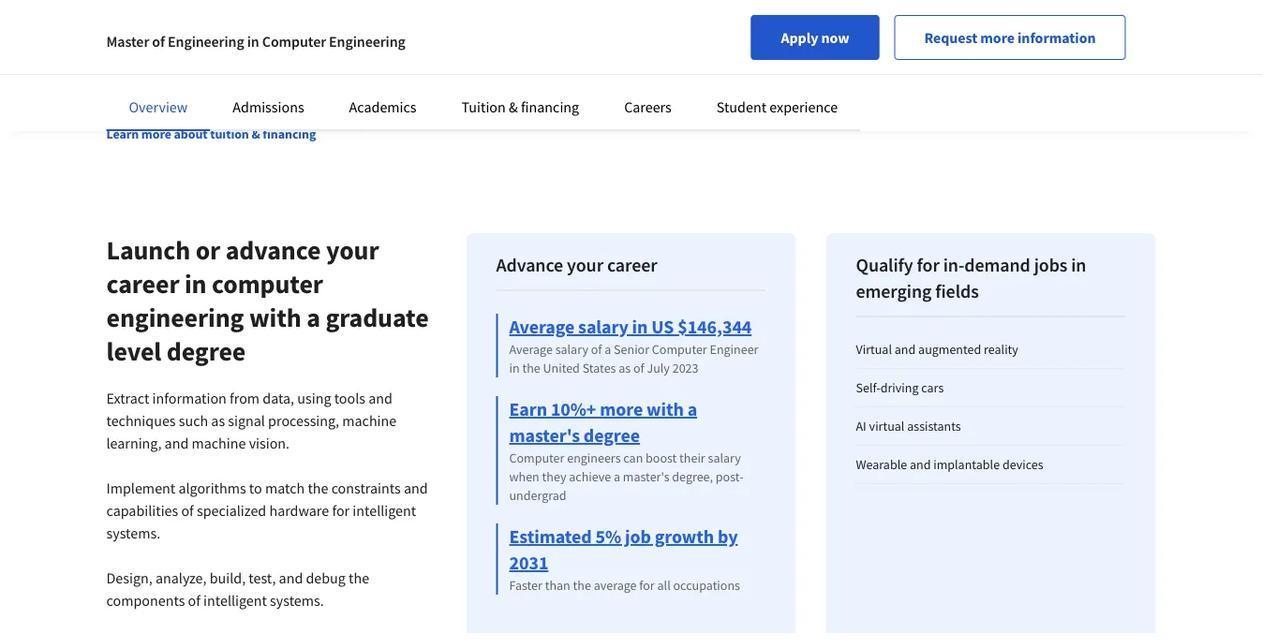 Task type: vqa. For each thing, say whether or not it's contained in the screenshot.
min
no



Task type: locate. For each thing, give the bounding box(es) containing it.
more inside interested in exploring payment and financing opportunities? find out more information on how to make this program fit your budget.
[[974, 31, 1007, 49]]

0 vertical spatial intelligent
[[353, 502, 416, 520]]

and
[[1028, 11, 1052, 29], [895, 341, 916, 358], [369, 389, 393, 408], [165, 434, 189, 453], [910, 457, 931, 474], [404, 479, 428, 498], [279, 569, 303, 588]]

systems. inside the implement algorithms to match the constraints and capabilities of specialized hardware for intelligent systems.
[[106, 524, 160, 543]]

to left match
[[249, 479, 262, 498]]

job
[[625, 526, 651, 549]]

to inside the implement algorithms to match the constraints and capabilities of specialized hardware for intelligent systems.
[[249, 479, 262, 498]]

0 horizontal spatial &
[[252, 126, 260, 143]]

undergrad
[[509, 488, 567, 504]]

you up league
[[328, 11, 350, 29]]

the left united
[[523, 360, 541, 377]]

virtual
[[870, 418, 905, 435]]

computer
[[262, 32, 326, 51], [652, 341, 707, 358], [509, 450, 565, 467]]

1 horizontal spatial as
[[619, 360, 631, 377]]

1 vertical spatial you
[[194, 51, 217, 69]]

implement algorithms to match the constraints and capabilities of specialized hardware for intelligent systems.
[[106, 479, 428, 543]]

0 vertical spatial degree
[[167, 335, 246, 368]]

0 horizontal spatial payment
[[217, 11, 272, 29]]

your
[[1010, 51, 1038, 69], [326, 234, 379, 267], [567, 254, 604, 277]]

master's down boost
[[623, 469, 670, 486]]

1 vertical spatial salary
[[556, 341, 589, 358]]

for inside the implement algorithms to match the constraints and capabilities of specialized hardware for intelligent systems.
[[332, 502, 350, 520]]

list item
[[453, 0, 799, 99]]

0 horizontal spatial engineering
[[168, 32, 244, 51]]

ivy
[[271, 31, 288, 49]]

information
[[1018, 28, 1096, 47], [1011, 31, 1083, 49], [152, 389, 227, 408]]

engineering up academics
[[329, 32, 406, 51]]

of down analyze,
[[188, 592, 201, 610]]

1 vertical spatial &
[[252, 126, 260, 143]]

1 vertical spatial with
[[647, 398, 684, 421]]

in up opportunities?
[[895, 11, 906, 29]]

pace
[[162, 51, 191, 69]]

a down flexible
[[185, 31, 192, 49]]

the inside average salary in us $146,344 average salary of a senior computer engineer in the united states as of july 2023
[[523, 360, 541, 377]]

more inside earn 10%+ more with a master's degree computer engineers can boost their salary when they achieve a master's degree, post- undergrad
[[600, 398, 643, 421]]

your right fit
[[1010, 51, 1038, 69]]

2031
[[509, 552, 549, 575]]

0 vertical spatial as
[[619, 360, 631, 377]]

can left boost
[[624, 450, 643, 467]]

the down pursue
[[138, 51, 158, 69]]

0 vertical spatial average
[[509, 316, 575, 339]]

tuition
[[210, 126, 249, 143]]

2 horizontal spatial your
[[1010, 51, 1038, 69]]

for left in- at the top
[[917, 254, 940, 277]]

0 horizontal spatial degree
[[167, 335, 246, 368]]

with
[[249, 301, 302, 334], [647, 398, 684, 421]]

1 horizontal spatial financing
[[521, 97, 579, 116]]

0 horizontal spatial machine
[[192, 434, 246, 453]]

computer up when
[[509, 450, 565, 467]]

the inside the estimated 5% job growth by 2031 faster than the average for all occupations
[[573, 578, 591, 594]]

launch or advance your career in computer engineering with a graduate level degree
[[106, 234, 429, 368]]

degree,
[[672, 469, 713, 486]]

as down 'senior'
[[619, 360, 631, 377]]

0 vertical spatial &
[[509, 97, 518, 116]]

a inside launch or advance your career in computer engineering with a graduate level degree
[[307, 301, 320, 334]]

or
[[196, 234, 220, 267]]

of inside the implement algorithms to match the constraints and capabilities of specialized hardware for intelligent systems.
[[181, 502, 194, 520]]

2 payment from the left
[[970, 11, 1025, 29]]

1 horizontal spatial &
[[509, 97, 518, 116]]

with flexible payment options, you can pursue a high-quality ivy league education at the pace you choose.
[[138, 11, 415, 69]]

2 horizontal spatial financing
[[1055, 11, 1111, 29]]

in down or
[[185, 268, 207, 301]]

2 horizontal spatial for
[[917, 254, 940, 277]]

1 horizontal spatial engineering
[[329, 32, 406, 51]]

graduate
[[326, 301, 429, 334]]

the right debug
[[349, 569, 369, 588]]

1 horizontal spatial career
[[607, 254, 658, 277]]

and up budget. in the right top of the page
[[1028, 11, 1052, 29]]

assistants
[[908, 418, 961, 435]]

0 horizontal spatial computer
[[262, 32, 326, 51]]

student
[[717, 97, 767, 116]]

computer inside average salary in us $146,344 average salary of a senior computer engineer in the united states as of july 2023
[[652, 341, 707, 358]]

can
[[354, 11, 375, 29], [624, 450, 643, 467]]

1 horizontal spatial with
[[647, 398, 684, 421]]

0 horizontal spatial you
[[194, 51, 217, 69]]

united
[[543, 360, 580, 377]]

salary up united
[[556, 341, 589, 358]]

salary inside earn 10%+ more with a master's degree computer engineers can boost their salary when they achieve a master's degree, post- undergrad
[[708, 450, 741, 467]]

the up hardware
[[308, 479, 329, 498]]

for inside the estimated 5% job growth by 2031 faster than the average for all occupations
[[640, 578, 655, 594]]

and right "test,"
[[279, 569, 303, 588]]

information inside button
[[1018, 28, 1096, 47]]

with inside launch or advance your career in computer engineering with a graduate level degree
[[249, 301, 302, 334]]

2 vertical spatial computer
[[509, 450, 565, 467]]

salary
[[578, 316, 629, 339], [556, 341, 589, 358], [708, 450, 741, 467]]

request
[[925, 28, 978, 47]]

machine down such
[[192, 434, 246, 453]]

in inside qualify for in-demand jobs in emerging fields
[[1072, 254, 1087, 277]]

2 engineering from the left
[[329, 32, 406, 51]]

can up education
[[354, 11, 375, 29]]

how
[[829, 51, 855, 69]]

career up average salary in us $146,344 link
[[607, 254, 658, 277]]

advance
[[496, 254, 564, 277]]

and down such
[[165, 434, 189, 453]]

1 horizontal spatial payment
[[970, 11, 1025, 29]]

and inside design, analyze, build, test, and debug the components of intelligent systems.
[[279, 569, 303, 588]]

to down opportunities?
[[858, 51, 871, 69]]

0 vertical spatial for
[[917, 254, 940, 277]]

salary up post-
[[708, 450, 741, 467]]

using
[[297, 389, 331, 408]]

list
[[106, 0, 1156, 101]]

1 vertical spatial degree
[[584, 424, 640, 448]]

intelligent
[[353, 502, 416, 520], [203, 592, 267, 610]]

and right wearable
[[910, 457, 931, 474]]

estimated
[[509, 526, 592, 549]]

1 payment from the left
[[217, 11, 272, 29]]

the inside design, analyze, build, test, and debug the components of intelligent systems.
[[349, 569, 369, 588]]

career inside launch or advance your career in computer engineering with a graduate level degree
[[106, 268, 179, 301]]

financing up on
[[1055, 11, 1111, 29]]

0 horizontal spatial your
[[326, 234, 379, 267]]

information inside interested in exploring payment and financing opportunities? find out more information on how to make this program fit your budget.
[[1011, 31, 1083, 49]]

payment up fit
[[970, 11, 1025, 29]]

1 vertical spatial average
[[509, 341, 553, 358]]

0 horizontal spatial to
[[249, 479, 262, 498]]

2 vertical spatial for
[[640, 578, 655, 594]]

machine
[[342, 412, 397, 430], [192, 434, 246, 453]]

0 vertical spatial with
[[249, 301, 302, 334]]

out
[[950, 31, 971, 49]]

0 vertical spatial financing
[[1055, 11, 1111, 29]]

when
[[509, 469, 540, 486]]

intelligent down 'build,' on the left bottom
[[203, 592, 267, 610]]

0 horizontal spatial career
[[106, 268, 179, 301]]

your right the advance
[[567, 254, 604, 277]]

with down computer
[[249, 301, 302, 334]]

2 vertical spatial financing
[[263, 126, 316, 143]]

1 vertical spatial for
[[332, 502, 350, 520]]

capabilities
[[106, 502, 178, 520]]

2 horizontal spatial computer
[[652, 341, 707, 358]]

1 horizontal spatial can
[[624, 450, 643, 467]]

the inside with flexible payment options, you can pursue a high-quality ivy league education at the pace you choose.
[[138, 51, 158, 69]]

degree down engineering
[[167, 335, 246, 368]]

1 horizontal spatial systems.
[[270, 592, 324, 610]]

on
[[1087, 31, 1103, 49]]

1 vertical spatial to
[[249, 479, 262, 498]]

growth
[[655, 526, 714, 549]]

payment up quality
[[217, 11, 272, 29]]

average salary in us $146,344 link
[[509, 316, 752, 339]]

us
[[652, 316, 674, 339]]

1 horizontal spatial to
[[858, 51, 871, 69]]

academics link
[[349, 97, 417, 116]]

1 horizontal spatial degree
[[584, 424, 640, 448]]

degree
[[167, 335, 246, 368], [584, 424, 640, 448]]

extract
[[106, 389, 149, 408]]

financing for interested in exploring payment and financing opportunities? find out more information on how to make this program fit your budget.
[[1055, 11, 1111, 29]]

0 horizontal spatial with
[[249, 301, 302, 334]]

0 horizontal spatial intelligent
[[203, 592, 267, 610]]

1 horizontal spatial master's
[[623, 469, 670, 486]]

earn
[[509, 398, 547, 421]]

apply now
[[781, 28, 850, 47]]

master's down earn
[[509, 424, 580, 448]]

demand
[[965, 254, 1031, 277]]

and right "constraints"
[[404, 479, 428, 498]]

systems. down debug
[[270, 592, 324, 610]]

1 average from the top
[[509, 316, 575, 339]]

a down computer
[[307, 301, 320, 334]]

engineering
[[168, 32, 244, 51], [329, 32, 406, 51]]

engineering down flexible
[[168, 32, 244, 51]]

as right such
[[211, 412, 225, 430]]

apply now button
[[751, 15, 880, 60]]

more inside button
[[981, 28, 1015, 47]]

of down algorithms
[[181, 502, 194, 520]]

now
[[822, 28, 850, 47]]

launch
[[106, 234, 190, 267]]

computer down the options,
[[262, 32, 326, 51]]

at
[[403, 31, 415, 49]]

career down launch
[[106, 268, 179, 301]]

league
[[291, 31, 335, 49]]

processing,
[[268, 412, 339, 430]]

1 horizontal spatial intelligent
[[353, 502, 416, 520]]

1 horizontal spatial computer
[[509, 450, 565, 467]]

0 horizontal spatial master's
[[509, 424, 580, 448]]

the right than
[[573, 578, 591, 594]]

can inside earn 10%+ more with a master's degree computer engineers can boost their salary when they achieve a master's degree, post- undergrad
[[624, 450, 643, 467]]

0 horizontal spatial can
[[354, 11, 375, 29]]

degree up engineers
[[584, 424, 640, 448]]

2 average from the top
[[509, 341, 553, 358]]

salary up 'senior'
[[578, 316, 629, 339]]

master of engineering in computer engineering
[[106, 32, 406, 51]]

for down "constraints"
[[332, 502, 350, 520]]

0 horizontal spatial as
[[211, 412, 225, 430]]

a up the states in the left of the page
[[605, 341, 611, 358]]

in right jobs
[[1072, 254, 1087, 277]]

from
[[230, 389, 260, 408]]

your up the graduate
[[326, 234, 379, 267]]

0 horizontal spatial systems.
[[106, 524, 160, 543]]

financing inside interested in exploring payment and financing opportunities? find out more information on how to make this program fit your budget.
[[1055, 11, 1111, 29]]

1 vertical spatial intelligent
[[203, 592, 267, 610]]

machine down tools
[[342, 412, 397, 430]]

cars
[[922, 380, 944, 397]]

request more information button
[[895, 15, 1126, 60]]

of
[[152, 32, 165, 51], [591, 341, 602, 358], [634, 360, 645, 377], [181, 502, 194, 520], [188, 592, 201, 610]]

0 vertical spatial salary
[[578, 316, 629, 339]]

2 vertical spatial salary
[[708, 450, 741, 467]]

computer up 2023
[[652, 341, 707, 358]]

with
[[138, 11, 166, 29]]

student experience
[[717, 97, 838, 116]]

1 horizontal spatial you
[[328, 11, 350, 29]]

wearable and implantable devices
[[856, 457, 1044, 474]]

0 vertical spatial you
[[328, 11, 350, 29]]

implantable
[[934, 457, 1000, 474]]

financing down admissions
[[263, 126, 316, 143]]

0 vertical spatial systems.
[[106, 524, 160, 543]]

1 horizontal spatial machine
[[342, 412, 397, 430]]

intelligent down "constraints"
[[353, 502, 416, 520]]

you down high-
[[194, 51, 217, 69]]

1 vertical spatial machine
[[192, 434, 246, 453]]

for inside qualify for in-demand jobs in emerging fields
[[917, 254, 940, 277]]

for left all
[[640, 578, 655, 594]]

your inside launch or advance your career in computer engineering with a graduate level degree
[[326, 234, 379, 267]]

1 vertical spatial systems.
[[270, 592, 324, 610]]

0 vertical spatial to
[[858, 51, 871, 69]]

1 horizontal spatial for
[[640, 578, 655, 594]]

0 vertical spatial master's
[[509, 424, 580, 448]]

financing right tuition
[[521, 97, 579, 116]]

quality
[[226, 31, 268, 49]]

1 vertical spatial computer
[[652, 341, 707, 358]]

in up earn
[[509, 360, 520, 377]]

0 vertical spatial can
[[354, 11, 375, 29]]

in left us
[[632, 316, 648, 339]]

with down july
[[647, 398, 684, 421]]

0 horizontal spatial financing
[[263, 126, 316, 143]]

master's
[[509, 424, 580, 448], [623, 469, 670, 486]]

emerging
[[856, 280, 932, 303]]

1 vertical spatial as
[[211, 412, 225, 430]]

degree inside launch or advance your career in computer engineering with a graduate level degree
[[167, 335, 246, 368]]

level
[[106, 335, 161, 368]]

advance your career
[[496, 254, 658, 277]]

0 horizontal spatial for
[[332, 502, 350, 520]]

systems. down capabilities
[[106, 524, 160, 543]]

overview
[[129, 97, 188, 116]]

techniques
[[106, 412, 176, 430]]

1 vertical spatial can
[[624, 450, 643, 467]]



Task type: describe. For each thing, give the bounding box(es) containing it.
learn more  about tuition & financing link
[[106, 126, 316, 143]]

1 horizontal spatial your
[[567, 254, 604, 277]]

1 vertical spatial financing
[[521, 97, 579, 116]]

of down with
[[152, 32, 165, 51]]

in inside interested in exploring payment and financing opportunities? find out more information on how to make this program fit your budget.
[[895, 11, 906, 29]]

in up choose.
[[247, 32, 259, 51]]

estimated 5% job growth by 2031 link
[[509, 526, 738, 575]]

data,
[[263, 389, 294, 408]]

1 engineering from the left
[[168, 32, 244, 51]]

of up the states in the left of the page
[[591, 341, 602, 358]]

master
[[106, 32, 149, 51]]

request more information
[[925, 28, 1096, 47]]

their
[[680, 450, 706, 467]]

computer inside earn 10%+ more with a master's degree computer engineers can boost their salary when they achieve a master's degree, post- undergrad
[[509, 450, 565, 467]]

algorithms
[[179, 479, 246, 498]]

options,
[[275, 11, 324, 29]]

academics
[[349, 97, 417, 116]]

senior
[[614, 341, 650, 358]]

states
[[583, 360, 616, 377]]

interested in exploring payment and financing opportunities? find out more information on how to make this program fit your budget.
[[829, 11, 1111, 69]]

by
[[718, 526, 738, 549]]

10%+
[[551, 398, 596, 421]]

a inside with flexible payment options, you can pursue a high-quality ivy league education at the pace you choose.
[[185, 31, 192, 49]]

wearable
[[856, 457, 908, 474]]

implement
[[106, 479, 176, 498]]

boost
[[646, 450, 677, 467]]

ai
[[856, 418, 867, 435]]

in inside launch or advance your career in computer engineering with a graduate level degree
[[185, 268, 207, 301]]

experience
[[770, 97, 838, 116]]

hardware
[[269, 502, 329, 520]]

such
[[179, 412, 208, 430]]

in-
[[944, 254, 965, 277]]

financing for learn more  about tuition & financing
[[263, 126, 316, 143]]

of left july
[[634, 360, 645, 377]]

analyze,
[[156, 569, 207, 588]]

high-
[[196, 31, 226, 49]]

and inside the implement algorithms to match the constraints and capabilities of specialized hardware for intelligent systems.
[[404, 479, 428, 498]]

payment inside with flexible payment options, you can pursue a high-quality ivy league education at the pace you choose.
[[217, 11, 272, 29]]

learning,
[[106, 434, 162, 453]]

jobs
[[1035, 254, 1068, 277]]

can inside with flexible payment options, you can pursue a high-quality ivy league education at the pace you choose.
[[354, 11, 375, 29]]

fields
[[936, 280, 979, 303]]

design,
[[106, 569, 153, 588]]

find
[[921, 31, 947, 49]]

qualify for in-demand jobs in emerging fields
[[856, 254, 1087, 303]]

apply
[[781, 28, 819, 47]]

self-
[[856, 380, 881, 397]]

with inside earn 10%+ more with a master's degree computer engineers can boost their salary when they achieve a master's degree, post- undergrad
[[647, 398, 684, 421]]

faster
[[509, 578, 543, 594]]

to inside interested in exploring payment and financing opportunities? find out more information on how to make this program fit your budget.
[[858, 51, 871, 69]]

average
[[594, 578, 637, 594]]

interested
[[829, 11, 891, 29]]

2023
[[673, 360, 699, 377]]

overview link
[[129, 97, 188, 116]]

signal
[[228, 412, 265, 430]]

reality
[[984, 341, 1019, 358]]

components
[[106, 592, 185, 610]]

student experience link
[[717, 97, 838, 116]]

as inside extract information from data, using tools and techniques such as signal processing, machine learning, and machine vision.
[[211, 412, 225, 430]]

intelligent inside design, analyze, build, test, and debug the components of intelligent systems.
[[203, 592, 267, 610]]

interested in exploring payment and financing opportunities? find out more information on how to make this program fit your budget. list item
[[799, 0, 1144, 99]]

list containing with flexible payment options, you can pursue a high-quality ivy league education at the pace you choose.
[[106, 0, 1156, 101]]

this
[[911, 51, 934, 69]]

ai virtual assistants
[[856, 418, 961, 435]]

5%
[[596, 526, 622, 549]]

the inside the implement algorithms to match the constraints and capabilities of specialized hardware for intelligent systems.
[[308, 479, 329, 498]]

and inside interested in exploring payment and financing opportunities? find out more information on how to make this program fit your budget.
[[1028, 11, 1052, 29]]

your inside interested in exploring payment and financing opportunities? find out more information on how to make this program fit your budget.
[[1010, 51, 1038, 69]]

specialized
[[197, 502, 266, 520]]

qualify
[[856, 254, 914, 277]]

post-
[[716, 469, 744, 486]]

0 vertical spatial machine
[[342, 412, 397, 430]]

driving
[[881, 380, 919, 397]]

a inside average salary in us $146,344 average salary of a senior computer engineer in the united states as of july 2023
[[605, 341, 611, 358]]

a down 2023
[[688, 398, 698, 421]]

and right tools
[[369, 389, 393, 408]]

virtual and augmented reality
[[856, 341, 1019, 358]]

make
[[874, 51, 908, 69]]

engineer
[[710, 341, 759, 358]]

tuition
[[462, 97, 506, 116]]

design, analyze, build, test, and debug the components of intelligent systems.
[[106, 569, 369, 610]]

exploring
[[910, 11, 967, 29]]

build,
[[210, 569, 246, 588]]

learn more  about tuition & financing
[[106, 126, 316, 143]]

degree inside earn 10%+ more with a master's degree computer engineers can boost their salary when they achieve a master's degree, post- undergrad
[[584, 424, 640, 448]]

information inside extract information from data, using tools and techniques such as signal processing, machine learning, and machine vision.
[[152, 389, 227, 408]]

a right achieve on the left
[[614, 469, 621, 486]]

intelligent inside the implement algorithms to match the constraints and capabilities of specialized hardware for intelligent systems.
[[353, 502, 416, 520]]

they
[[542, 469, 567, 486]]

of inside design, analyze, build, test, and debug the components of intelligent systems.
[[188, 592, 201, 610]]

budget.
[[1041, 51, 1088, 69]]

with flexible payment options, you can pursue a high-quality ivy league education at the pace you choose. list item
[[108, 0, 453, 99]]

vision.
[[249, 434, 290, 453]]

constraints
[[332, 479, 401, 498]]

virtual
[[856, 341, 892, 358]]

july
[[647, 360, 670, 377]]

test,
[[249, 569, 276, 588]]

systems. inside design, analyze, build, test, and debug the components of intelligent systems.
[[270, 592, 324, 610]]

tuition & financing
[[462, 97, 579, 116]]

engineering
[[106, 301, 244, 334]]

computer
[[212, 268, 323, 301]]

achieve
[[569, 469, 611, 486]]

than
[[545, 578, 571, 594]]

1 vertical spatial master's
[[623, 469, 670, 486]]

education
[[339, 31, 400, 49]]

learn
[[106, 126, 139, 143]]

payment inside interested in exploring payment and financing opportunities? find out more information on how to make this program fit your budget.
[[970, 11, 1025, 29]]

admissions
[[233, 97, 304, 116]]

earn 10%+ more with a master's degree computer engineers can boost their salary when they achieve a master's degree, post- undergrad
[[509, 398, 744, 504]]

flexible
[[170, 11, 214, 29]]

about
[[174, 126, 208, 143]]

as inside average salary in us $146,344 average salary of a senior computer engineer in the united states as of july 2023
[[619, 360, 631, 377]]

careers
[[624, 97, 672, 116]]

careers link
[[624, 97, 672, 116]]

and right virtual
[[895, 341, 916, 358]]

0 vertical spatial computer
[[262, 32, 326, 51]]



